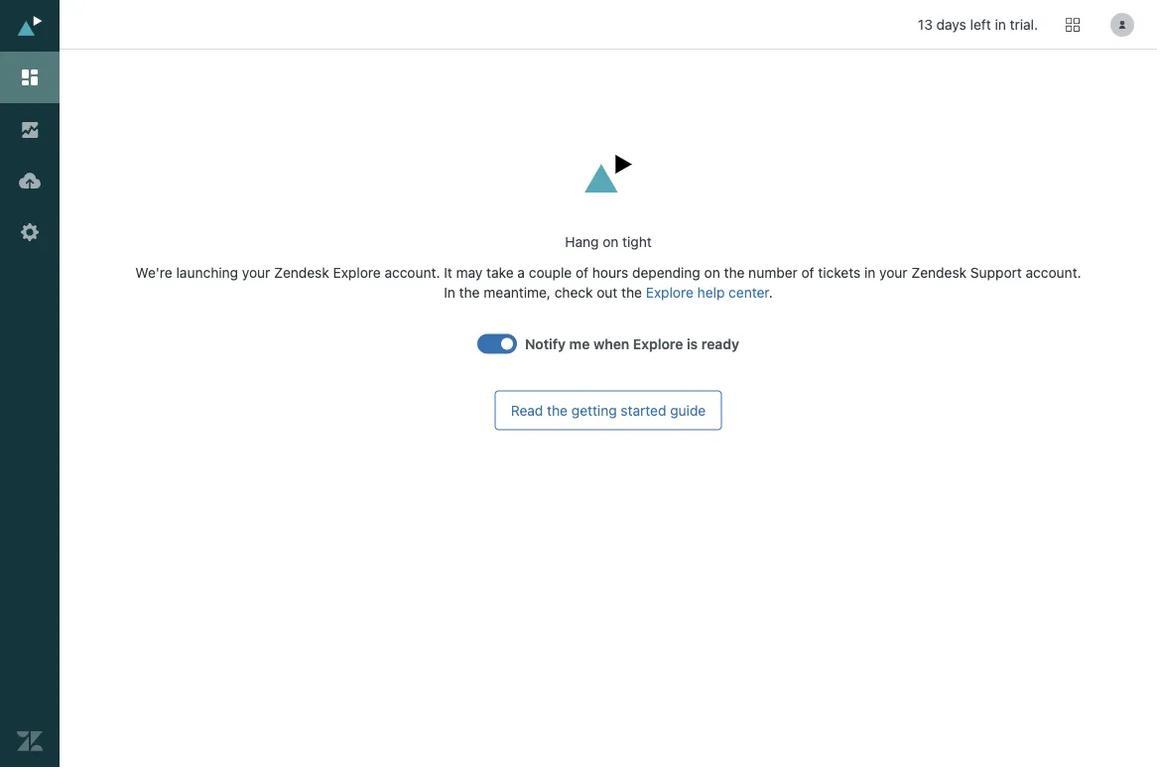 Task type: locate. For each thing, give the bounding box(es) containing it.
the right read
[[547, 402, 568, 418]]

explore left is
[[633, 336, 683, 352]]

1 account. from the left
[[385, 264, 440, 280]]

0 vertical spatial on
[[603, 234, 619, 250]]

the right out at the top right
[[621, 284, 642, 300]]

1 vertical spatial on
[[704, 264, 720, 280]]

13
[[918, 16, 933, 33]]

hang on tight
[[565, 234, 652, 250]]

in
[[995, 16, 1006, 33], [865, 264, 876, 280]]

1 horizontal spatial on
[[704, 264, 720, 280]]

datasets image
[[17, 168, 43, 194]]

account.
[[385, 264, 440, 280], [1026, 264, 1082, 280]]

2 your from the left
[[880, 264, 908, 280]]

your
[[242, 264, 270, 280], [880, 264, 908, 280]]

zendesk products image
[[1066, 18, 1080, 32]]

number
[[749, 264, 798, 280]]

out
[[597, 284, 618, 300]]

admin image
[[17, 219, 43, 245]]

the up center
[[724, 264, 745, 280]]

account. left it
[[385, 264, 440, 280]]

of left tickets
[[802, 264, 814, 280]]

notify me when explore is ready
[[525, 336, 740, 352]]

1 horizontal spatial zendesk
[[912, 264, 967, 280]]

on inside "we're launching your zendesk explore account. it may take a couple of hours depending on the number of tickets in your zendesk support account. in the meantime, check out the explore help center ."
[[704, 264, 720, 280]]

on up help
[[704, 264, 720, 280]]

me
[[569, 336, 590, 352]]

getting
[[572, 402, 617, 418]]

explore
[[333, 264, 381, 280], [646, 284, 694, 300], [633, 336, 683, 352]]

your right tickets
[[880, 264, 908, 280]]

in right left
[[995, 16, 1006, 33]]

explore down depending
[[646, 284, 694, 300]]

of
[[576, 264, 589, 280], [802, 264, 814, 280]]

when
[[594, 336, 630, 352]]

0 vertical spatial in
[[995, 16, 1006, 33]]

the down may at the left
[[459, 284, 480, 300]]

zendesk
[[274, 264, 329, 280], [912, 264, 967, 280]]

left
[[970, 16, 991, 33]]

a
[[518, 264, 525, 280]]

read the getting started guide
[[511, 402, 706, 418]]

in
[[444, 284, 456, 300]]

account. right the support
[[1026, 264, 1082, 280]]

explore help center link
[[646, 284, 769, 300]]

1 horizontal spatial account.
[[1026, 264, 1082, 280]]

0 horizontal spatial of
[[576, 264, 589, 280]]

zendesk left the support
[[912, 264, 967, 280]]

1 horizontal spatial your
[[880, 264, 908, 280]]

the
[[724, 264, 745, 280], [459, 284, 480, 300], [621, 284, 642, 300], [547, 402, 568, 418]]

check
[[555, 284, 593, 300]]

1 your from the left
[[242, 264, 270, 280]]

1 horizontal spatial in
[[995, 16, 1006, 33]]

0 horizontal spatial account.
[[385, 264, 440, 280]]

explore left it
[[333, 264, 381, 280]]

take
[[487, 264, 514, 280]]

read the getting started guide button
[[495, 391, 722, 430]]

0 horizontal spatial zendesk
[[274, 264, 329, 280]]

1 of from the left
[[576, 264, 589, 280]]

read
[[511, 402, 543, 418]]

zendesk right launching
[[274, 264, 329, 280]]

on
[[603, 234, 619, 250], [704, 264, 720, 280]]

on left tight
[[603, 234, 619, 250]]

tickets
[[818, 264, 861, 280]]

1 vertical spatial in
[[865, 264, 876, 280]]

of up check
[[576, 264, 589, 280]]

depending
[[632, 264, 701, 280]]

0 horizontal spatial on
[[603, 234, 619, 250]]

1 horizontal spatial of
[[802, 264, 814, 280]]

your right launching
[[242, 264, 270, 280]]

we're
[[135, 264, 172, 280]]

in right tickets
[[865, 264, 876, 280]]

0 horizontal spatial your
[[242, 264, 270, 280]]

started
[[621, 402, 667, 418]]

0 horizontal spatial in
[[865, 264, 876, 280]]

help
[[697, 284, 725, 300]]



Task type: describe. For each thing, give the bounding box(es) containing it.
ready
[[702, 336, 740, 352]]

hang
[[565, 234, 599, 250]]

may
[[456, 264, 483, 280]]

1 vertical spatial explore
[[646, 284, 694, 300]]

couple
[[529, 264, 572, 280]]

days
[[937, 16, 967, 33]]

1 zendesk from the left
[[274, 264, 329, 280]]

launching
[[176, 264, 238, 280]]

it
[[444, 264, 452, 280]]

tight
[[623, 234, 652, 250]]

2 account. from the left
[[1026, 264, 1082, 280]]

2 vertical spatial explore
[[633, 336, 683, 352]]

trial.
[[1010, 16, 1038, 33]]

guide
[[670, 402, 706, 418]]

we're launching your zendesk explore account. it may take a couple of hours depending on the number of tickets in your zendesk support account. in the meantime, check out the explore help center .
[[135, 264, 1082, 300]]

the inside button
[[547, 402, 568, 418]]

0 vertical spatial explore
[[333, 264, 381, 280]]

.
[[769, 284, 773, 300]]

2 of from the left
[[802, 264, 814, 280]]

meantime,
[[484, 284, 551, 300]]

notify
[[525, 336, 566, 352]]

reports image
[[17, 116, 43, 142]]

hours
[[592, 264, 629, 280]]

center
[[729, 284, 769, 300]]

dashboard image
[[17, 65, 43, 90]]

2 zendesk from the left
[[912, 264, 967, 280]]

is
[[687, 336, 698, 352]]

13 days left in trial.
[[918, 16, 1038, 33]]

in inside "we're launching your zendesk explore account. it may take a couple of hours depending on the number of tickets in your zendesk support account. in the meantime, check out the explore help center ."
[[865, 264, 876, 280]]

zendesk image
[[17, 729, 43, 754]]

support
[[971, 264, 1022, 280]]



Task type: vqa. For each thing, say whether or not it's contained in the screenshot.
center
yes



